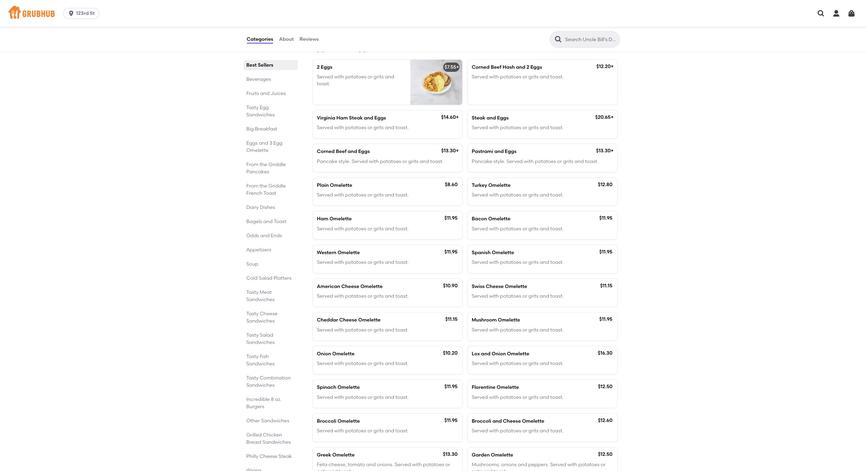 Task type: vqa. For each thing, say whether or not it's contained in the screenshot.
Broccoli Omelette
yes



Task type: locate. For each thing, give the bounding box(es) containing it.
toast. for bacon omelette
[[551, 226, 564, 232]]

broccoli up garden
[[472, 419, 492, 425]]

omelette
[[369, 43, 403, 52], [246, 148, 269, 154], [330, 183, 352, 188], [489, 183, 511, 188], [330, 216, 352, 222], [488, 216, 511, 222], [338, 250, 360, 256], [492, 250, 514, 256], [361, 284, 383, 290], [505, 284, 527, 290], [358, 318, 381, 324], [498, 318, 520, 324], [332, 351, 355, 357], [507, 351, 530, 357], [338, 385, 360, 391], [497, 385, 519, 391], [338, 419, 360, 425], [522, 419, 545, 425], [333, 453, 355, 459], [491, 453, 514, 459]]

sandwiches up big breakfast
[[246, 112, 275, 118]]

griddle inside from the griddle french toast
[[269, 183, 286, 189]]

served with potatoes or grits and toast. for american cheese omelette
[[317, 294, 409, 300]]

0 horizontal spatial $13.30 +
[[441, 148, 459, 154]]

toast. inside "served with potatoes or grits and toast."
[[317, 81, 330, 87]]

served with potatoes or grits and toast. down plain omelette
[[317, 192, 409, 198]]

1 style. from the left
[[339, 159, 351, 165]]

steak right $14.60 +
[[472, 115, 486, 121]]

2 horizontal spatial egg
[[353, 43, 367, 52]]

cheese inside tasty cheese sandwiches
[[260, 311, 278, 317]]

grits for mushroom omelette
[[529, 327, 539, 333]]

served down the mushroom
[[472, 327, 488, 333]]

1 vertical spatial $12.50
[[598, 452, 613, 458]]

1 $12.50 from the top
[[598, 384, 613, 390]]

served down virginia
[[317, 125, 333, 131]]

grits for steak and eggs
[[529, 125, 539, 131]]

ham omelette
[[317, 216, 352, 222]]

reviews
[[300, 36, 319, 42]]

2 style. from the left
[[494, 159, 506, 165]]

lox and onion omelette
[[472, 351, 530, 357]]

2 tasty from the top
[[246, 290, 259, 296]]

1 pancake style. served with potatoes or grits and toast. from the left
[[317, 159, 444, 165]]

$12.50 down "$12.60"
[[598, 452, 613, 458]]

tasty down fruits
[[246, 105, 259, 111]]

or for cheddar cheese omelette
[[368, 327, 373, 333]]

with for bacon omelette
[[489, 226, 499, 232]]

2 right hash
[[527, 64, 530, 70]]

served down steak and eggs
[[472, 125, 488, 131]]

0 horizontal spatial pancake style. served with potatoes or grits and toast.
[[317, 159, 444, 165]]

tasty down tasty cheese sandwiches
[[246, 333, 259, 339]]

odds and ends
[[246, 233, 282, 239]]

tasty salad sandwiches
[[246, 333, 275, 346]]

1 $13.30 + from the left
[[441, 148, 459, 154]]

2 the from the top
[[260, 183, 267, 189]]

4 tasty from the top
[[246, 333, 259, 339]]

2 $12.50 from the top
[[598, 452, 613, 458]]

the
[[260, 162, 267, 168], [260, 183, 267, 189]]

1 horizontal spatial beef
[[491, 64, 502, 70]]

egg
[[353, 43, 367, 52], [260, 105, 269, 111], [273, 140, 283, 146]]

onion right lox
[[492, 351, 506, 357]]

served with potatoes or grits and toast. for florentine omelette
[[472, 395, 564, 401]]

1 horizontal spatial broccoli
[[472, 419, 492, 425]]

ends
[[271, 233, 282, 239]]

potatoes inside "served with potatoes or grits and toast."
[[345, 74, 367, 80]]

toast up dishes
[[264, 191, 276, 196]]

served with potatoes or grits and toast. down onion omelette
[[317, 361, 409, 367]]

1 tasty from the top
[[246, 105, 259, 111]]

1 horizontal spatial pancake style. served with potatoes or grits and toast.
[[472, 159, 599, 165]]

$11.95 for mushroom omelette
[[600, 317, 613, 323]]

peppers.
[[529, 462, 549, 468]]

served down pastrami and eggs
[[507, 159, 523, 165]]

2 griddle from the top
[[269, 183, 286, 189]]

1 horizontal spatial $13.30 +
[[596, 148, 614, 154]]

the up french
[[260, 183, 267, 189]]

grits inside "served with potatoes or grits and toast."
[[374, 74, 384, 80]]

tasty for tasty combination sandwiches
[[246, 376, 259, 382]]

2 onion from the left
[[492, 351, 506, 357]]

steak for philly cheese steak
[[279, 454, 292, 460]]

served with potatoes or grits and toast. for bacon omelette
[[472, 226, 564, 232]]

toast. for mushroom omelette
[[551, 327, 564, 333]]

1 horizontal spatial steak
[[349, 115, 363, 121]]

served with potatoes or grits and toast. down spinach omelette on the bottom
[[317, 395, 409, 401]]

1 vertical spatial beef
[[336, 149, 347, 155]]

grits for turkey omelette
[[529, 192, 539, 198]]

with
[[334, 74, 344, 80], [489, 74, 499, 80], [334, 125, 344, 131], [489, 125, 499, 131], [369, 159, 379, 165], [524, 159, 534, 165], [334, 192, 344, 198], [489, 192, 499, 198], [334, 226, 344, 232], [489, 226, 499, 232], [334, 260, 344, 266], [489, 260, 499, 266], [334, 294, 344, 300], [489, 294, 499, 300], [334, 327, 344, 333], [489, 327, 499, 333], [334, 361, 344, 367], [489, 361, 499, 367], [334, 395, 344, 401], [489, 395, 499, 401], [334, 429, 344, 435], [489, 429, 499, 435], [412, 462, 422, 468], [568, 462, 578, 468]]

served right onions.
[[395, 462, 411, 468]]

served right peppers.
[[550, 462, 567, 468]]

served with potatoes or grits and toast. down american cheese omelette
[[317, 294, 409, 300]]

2 broccoli from the left
[[472, 419, 492, 425]]

$13.30 down $14.60
[[441, 148, 456, 154]]

pancake down pastrami
[[472, 159, 493, 165]]

about button
[[279, 27, 294, 52]]

1 horizontal spatial corned
[[472, 64, 490, 70]]

served with potatoes or grits and toast. down florentine omelette
[[472, 395, 564, 401]]

lox
[[472, 351, 480, 357]]

served down swiss
[[472, 294, 488, 300]]

cheese,
[[329, 462, 347, 468]]

1 horizontal spatial 3
[[347, 43, 352, 52]]

corned left hash
[[472, 64, 490, 70]]

breakfast
[[255, 126, 277, 132]]

0 vertical spatial eggs and 3 egg omelette
[[311, 43, 403, 52]]

salad right cold
[[259, 276, 272, 282]]

onions.
[[377, 462, 394, 468]]

salad down tasty cheese sandwiches
[[260, 333, 273, 339]]

tasty
[[246, 105, 259, 111], [246, 290, 259, 296], [246, 311, 259, 317], [246, 333, 259, 339], [246, 354, 259, 360], [246, 376, 259, 382]]

sandwiches down meat
[[246, 297, 275, 303]]

tasty for tasty cheese sandwiches
[[246, 311, 259, 317]]

5 tasty from the top
[[246, 354, 259, 360]]

2 down reviews button
[[317, 64, 320, 70]]

tasty egg sandwiches
[[246, 105, 275, 118]]

sandwiches for egg
[[246, 112, 275, 118]]

served with potatoes or grits and toast. down 'swiss cheese omelette'
[[472, 294, 564, 300]]

0 vertical spatial $12.50
[[598, 384, 613, 390]]

griddle inside "from the griddle pancakes"
[[269, 162, 286, 168]]

steak down grilled chicken breast sandwiches
[[279, 454, 292, 460]]

toast up "ends"
[[274, 219, 287, 225]]

0 horizontal spatial 2
[[317, 64, 320, 70]]

from
[[246, 162, 259, 168], [246, 183, 259, 189]]

tasty combination sandwiches
[[246, 376, 291, 389]]

0 vertical spatial from
[[246, 162, 259, 168]]

platters
[[274, 276, 292, 282]]

svg image
[[833, 9, 841, 18], [848, 9, 856, 18], [68, 10, 75, 17]]

served down corned beef hash and 2 eggs
[[472, 74, 488, 80]]

$13.30 down $20.65
[[596, 148, 611, 154]]

1 horizontal spatial ham
[[337, 115, 348, 121]]

ham
[[337, 115, 348, 121], [317, 216, 328, 222]]

cheese
[[342, 284, 359, 290], [486, 284, 504, 290], [260, 311, 278, 317], [339, 318, 357, 324], [503, 419, 521, 425], [260, 454, 277, 460]]

tasty inside "tasty egg sandwiches"
[[246, 105, 259, 111]]

served with potatoes or grits and toast. for swiss cheese omelette
[[472, 294, 564, 300]]

potatoes
[[345, 74, 367, 80], [500, 74, 522, 80], [345, 125, 367, 131], [500, 125, 522, 131], [380, 159, 401, 165], [535, 159, 556, 165], [345, 192, 367, 198], [500, 192, 522, 198], [345, 226, 367, 232], [500, 226, 522, 232], [345, 260, 367, 266], [500, 260, 522, 266], [345, 294, 367, 300], [500, 294, 522, 300], [345, 327, 367, 333], [500, 327, 522, 333], [345, 361, 367, 367], [500, 361, 522, 367], [345, 395, 367, 401], [500, 395, 522, 401], [345, 429, 367, 435], [500, 429, 522, 435], [423, 462, 444, 468], [579, 462, 600, 468]]

0 horizontal spatial 3
[[270, 140, 272, 146]]

served down florentine on the right of the page
[[472, 395, 488, 401]]

0 horizontal spatial eggs and 3 egg omelette
[[246, 140, 283, 154]]

tasty down "tasty meat sandwiches"
[[246, 311, 259, 317]]

1 horizontal spatial $11.15
[[600, 283, 613, 289]]

incredible 8 oz. burgers
[[246, 397, 281, 410]]

1 vertical spatial egg
[[260, 105, 269, 111]]

grits for onion omelette
[[374, 361, 384, 367]]

beef left hash
[[491, 64, 502, 70]]

corned for corned beef hash and 2 eggs
[[472, 64, 490, 70]]

feta
[[317, 462, 328, 468]]

$13.30 + up '$12.80'
[[596, 148, 614, 154]]

or for broccoli and cheese omelette
[[523, 429, 527, 435]]

1 broccoli from the left
[[317, 419, 337, 425]]

the inside "from the griddle pancakes"
[[260, 162, 267, 168]]

served with potatoes or grits and toast. down broccoli and cheese omelette
[[472, 429, 564, 435]]

beef up plain omelette
[[336, 149, 347, 155]]

served with potatoes or grits and toast. down mushroom omelette
[[472, 327, 564, 333]]

corned beef hash and 2 eggs
[[472, 64, 542, 70]]

123rd st
[[76, 10, 95, 16]]

grits for swiss cheese omelette
[[529, 294, 539, 300]]

best
[[246, 62, 257, 68]]

1 griddle from the top
[[269, 162, 286, 168]]

served down ham omelette in the top of the page
[[317, 226, 333, 232]]

1 horizontal spatial 2
[[527, 64, 530, 70]]

corned for corned beef and eggs
[[317, 149, 335, 155]]

$13.30 + left pastrami
[[441, 148, 459, 154]]

+
[[611, 64, 614, 69], [456, 64, 459, 70], [456, 114, 459, 120], [611, 114, 614, 120], [456, 148, 459, 154], [611, 148, 614, 154]]

the for pancakes
[[260, 162, 267, 168]]

served down spinach
[[317, 395, 333, 401]]

1 vertical spatial 3
[[270, 140, 272, 146]]

served for corned beef hash and 2 eggs
[[472, 74, 488, 80]]

sandwiches down chicken
[[263, 440, 291, 446]]

potatoes for 2 eggs
[[345, 74, 367, 80]]

or for broccoli omelette
[[368, 429, 373, 435]]

from up pancakes
[[246, 162, 259, 168]]

from inside "from the griddle pancakes"
[[246, 162, 259, 168]]

0 vertical spatial salad
[[259, 276, 272, 282]]

0 horizontal spatial onion
[[317, 351, 331, 357]]

eggs
[[311, 43, 329, 52], [321, 64, 333, 70], [531, 64, 542, 70], [375, 115, 386, 121], [497, 115, 509, 121], [246, 140, 258, 146], [358, 149, 370, 155], [505, 149, 517, 155]]

broccoli down spinach
[[317, 419, 337, 425]]

0 horizontal spatial steak
[[279, 454, 292, 460]]

toast. inside the feta cheese, tomato and onions. served with potatoes or grits and toast.
[[339, 469, 352, 472]]

fish
[[260, 354, 269, 360]]

2 vertical spatial egg
[[273, 140, 283, 146]]

0 horizontal spatial corned
[[317, 149, 335, 155]]

served with potatoes or grits and toast. down ham omelette in the top of the page
[[317, 226, 409, 232]]

served with potatoes or grits and toast. down cheddar cheese omelette
[[317, 327, 409, 333]]

served with potatoes or grits and toast. down spanish omelette
[[472, 260, 564, 266]]

toast. inside mushrooms, onions and peppers. served with potatoes or grits and toast.
[[494, 469, 507, 472]]

tasty inside "tasty meat sandwiches"
[[246, 290, 259, 296]]

6 tasty from the top
[[246, 376, 259, 382]]

0 vertical spatial toast
[[264, 191, 276, 196]]

style. for beef
[[339, 159, 351, 165]]

with for spanish omelette
[[489, 260, 499, 266]]

1 vertical spatial ham
[[317, 216, 328, 222]]

onion up spinach
[[317, 351, 331, 357]]

style.
[[339, 159, 351, 165], [494, 159, 506, 165]]

1 vertical spatial $11.15
[[446, 317, 458, 323]]

served for ham omelette
[[317, 226, 333, 232]]

3 tasty from the top
[[246, 311, 259, 317]]

served with potatoes or grits and toast. down steak and eggs
[[472, 125, 564, 131]]

grits for broccoli omelette
[[374, 429, 384, 435]]

0 horizontal spatial svg image
[[68, 10, 75, 17]]

$11.15 for cheddar cheese omelette
[[446, 317, 458, 323]]

served with potatoes or grits and toast. down broccoli omelette
[[317, 429, 409, 435]]

tasty left fish
[[246, 354, 259, 360]]

0 vertical spatial griddle
[[269, 162, 286, 168]]

tasty inside tasty salad sandwiches
[[246, 333, 259, 339]]

griddle for from the griddle pancakes
[[269, 162, 286, 168]]

$11.95 for spanish omelette
[[600, 249, 613, 255]]

$11.95
[[445, 216, 458, 222], [600, 216, 613, 222], [445, 249, 458, 255], [600, 249, 613, 255], [600, 317, 613, 323], [445, 384, 458, 390], [445, 418, 458, 424]]

0 horizontal spatial pancake
[[317, 159, 338, 165]]

steak and eggs
[[472, 115, 509, 121]]

served with potatoes or grits and toast. down hash
[[472, 74, 564, 80]]

$11.95 for broccoli omelette
[[445, 418, 458, 424]]

egg inside "tasty egg sandwiches"
[[260, 105, 269, 111]]

$13.30
[[441, 148, 456, 154], [596, 148, 611, 154], [443, 452, 458, 458]]

$12.50 up "$12.60"
[[598, 384, 613, 390]]

served down plain
[[317, 192, 333, 198]]

1 horizontal spatial egg
[[273, 140, 283, 146]]

style. down pastrami and eggs
[[494, 159, 506, 165]]

served down 2 eggs
[[317, 74, 333, 80]]

0 horizontal spatial beef
[[336, 149, 347, 155]]

2
[[317, 64, 320, 70], [527, 64, 530, 70]]

served inside the feta cheese, tomato and onions. served with potatoes or grits and toast.
[[395, 462, 411, 468]]

big breakfast
[[246, 126, 277, 132]]

2 pancake style. served with potatoes or grits and toast. from the left
[[472, 159, 599, 165]]

served with potatoes or grits and toast. down virginia ham steak and eggs
[[317, 125, 409, 131]]

tasty inside tasty cheese sandwiches
[[246, 311, 259, 317]]

sandwiches inside tasty combination sandwiches
[[246, 383, 275, 389]]

sandwiches up fish
[[246, 340, 275, 346]]

grits inside mushrooms, onions and peppers. served with potatoes or grits and toast.
[[472, 469, 482, 472]]

served down onion omelette
[[317, 361, 333, 367]]

corned down virginia
[[317, 149, 335, 155]]

toast. for lox and onion omelette
[[551, 361, 564, 367]]

served for plain omelette
[[317, 192, 333, 198]]

0 horizontal spatial broccoli
[[317, 419, 337, 425]]

1 horizontal spatial style.
[[494, 159, 506, 165]]

1 vertical spatial corned
[[317, 149, 335, 155]]

toast inside from the griddle french toast
[[264, 191, 276, 196]]

2 $13.30 + from the left
[[596, 148, 614, 154]]

or inside mushrooms, onions and peppers. served with potatoes or grits and toast.
[[601, 462, 606, 468]]

served for spanish omelette
[[472, 260, 488, 266]]

sandwiches up tasty salad sandwiches
[[246, 319, 275, 324]]

with for plain omelette
[[334, 192, 344, 198]]

the inside from the griddle french toast
[[260, 183, 267, 189]]

sandwiches inside grilled chicken breast sandwiches
[[263, 440, 291, 446]]

potatoes for mushroom omelette
[[500, 327, 522, 333]]

or for western omelette
[[368, 260, 373, 266]]

served with potatoes or grits and toast. for broccoli and cheese omelette
[[472, 429, 564, 435]]

potatoes for ham omelette
[[345, 226, 367, 232]]

0 horizontal spatial $11.15
[[446, 317, 458, 323]]

1 vertical spatial toast
[[274, 219, 287, 225]]

+ for pastrami and eggs
[[611, 148, 614, 154]]

served with potatoes or grits and toast. down "bacon omelette" on the top right
[[472, 226, 564, 232]]

served up garden
[[472, 429, 488, 435]]

grits for lox and onion omelette
[[529, 361, 539, 367]]

served with potatoes or grits and toast. down the western omelette
[[317, 260, 409, 266]]

0 vertical spatial ham
[[337, 115, 348, 121]]

served for mushroom omelette
[[472, 327, 488, 333]]

$10.20
[[443, 351, 458, 357]]

toast. for corned beef hash and 2 eggs
[[551, 74, 564, 80]]

griddle down "from the griddle pancakes"
[[269, 183, 286, 189]]

toast. for steak and eggs
[[551, 125, 564, 131]]

+ for corned beef and eggs
[[456, 148, 459, 154]]

cheese for swiss cheese omelette
[[486, 284, 504, 290]]

tasty inside tasty fish sandwiches
[[246, 354, 259, 360]]

pancake down corned beef and eggs
[[317, 159, 338, 165]]

tasty left meat
[[246, 290, 259, 296]]

$11.95 for spinach omelette
[[445, 384, 458, 390]]

beef
[[491, 64, 502, 70], [336, 149, 347, 155]]

1 vertical spatial the
[[260, 183, 267, 189]]

0 vertical spatial beef
[[491, 64, 502, 70]]

served for lox and onion omelette
[[472, 361, 488, 367]]

ham down plain
[[317, 216, 328, 222]]

0 vertical spatial $11.15
[[600, 283, 613, 289]]

1 vertical spatial griddle
[[269, 183, 286, 189]]

1 vertical spatial salad
[[260, 333, 273, 339]]

griddle
[[269, 162, 286, 168], [269, 183, 286, 189]]

with inside the feta cheese, tomato and onions. served with potatoes or grits and toast.
[[412, 462, 422, 468]]

1 from from the top
[[246, 162, 259, 168]]

steak right virginia
[[349, 115, 363, 121]]

tasty for tasty egg sandwiches
[[246, 105, 259, 111]]

1 vertical spatial from
[[246, 183, 259, 189]]

grits for spanish omelette
[[529, 260, 539, 266]]

sandwiches up incredible
[[246, 383, 275, 389]]

2 eggs image
[[410, 60, 462, 105]]

2 from from the top
[[246, 183, 259, 189]]

served down turkey
[[472, 192, 488, 198]]

0 vertical spatial the
[[260, 162, 267, 168]]

pancake for corned
[[317, 159, 338, 165]]

sandwiches down fish
[[246, 361, 275, 367]]

ham right virginia
[[337, 115, 348, 121]]

cheddar cheese omelette
[[317, 318, 381, 324]]

served with potatoes or grits and toast. down 2 eggs
[[317, 74, 394, 87]]

grits for american cheese omelette
[[374, 294, 384, 300]]

categories button
[[246, 27, 274, 52]]

garden
[[472, 453, 490, 459]]

0 horizontal spatial egg
[[260, 105, 269, 111]]

$12.60
[[598, 418, 613, 424]]

corned
[[472, 64, 490, 70], [317, 149, 335, 155]]

grits for corned beef hash and 2 eggs
[[529, 74, 539, 80]]

beverages
[[246, 76, 271, 82]]

served down broccoli omelette
[[317, 429, 333, 435]]

with for broccoli and cheese omelette
[[489, 429, 499, 435]]

or for corned beef hash and 2 eggs
[[523, 74, 527, 80]]

greek
[[317, 453, 331, 459]]

philly
[[246, 454, 258, 460]]

served down spanish
[[472, 260, 488, 266]]

1 the from the top
[[260, 162, 267, 168]]

style. down corned beef and eggs
[[339, 159, 351, 165]]

salad inside tasty salad sandwiches
[[260, 333, 273, 339]]

2 horizontal spatial steak
[[472, 115, 486, 121]]

1 horizontal spatial onion
[[492, 351, 506, 357]]

tomato
[[348, 462, 365, 468]]

the up pancakes
[[260, 162, 267, 168]]

potatoes for lox and onion omelette
[[500, 361, 522, 367]]

or
[[368, 74, 373, 80], [523, 74, 527, 80], [368, 125, 373, 131], [523, 125, 527, 131], [402, 159, 407, 165], [557, 159, 562, 165], [368, 192, 373, 198], [523, 192, 527, 198], [368, 226, 373, 232], [523, 226, 527, 232], [368, 260, 373, 266], [523, 260, 527, 266], [368, 294, 373, 300], [523, 294, 527, 300], [368, 327, 373, 333], [523, 327, 527, 333], [368, 361, 373, 367], [523, 361, 527, 367], [368, 395, 373, 401], [523, 395, 527, 401], [368, 429, 373, 435], [523, 429, 527, 435], [446, 462, 450, 468], [601, 462, 606, 468]]

served with potatoes or grits and toast. down turkey omelette
[[472, 192, 564, 198]]

served down lox
[[472, 361, 488, 367]]

pancake style. served with potatoes or grits and toast.
[[317, 159, 444, 165], [472, 159, 599, 165]]

with for turkey omelette
[[489, 192, 499, 198]]

spanish omelette
[[472, 250, 514, 256]]

eggs and 3 egg omelette
[[311, 43, 403, 52], [246, 140, 283, 154]]

0 horizontal spatial style.
[[339, 159, 351, 165]]

turkey
[[472, 183, 487, 188]]

potatoes for turkey omelette
[[500, 192, 522, 198]]

american
[[317, 284, 340, 290]]

toast. for cheddar cheese omelette
[[396, 327, 409, 333]]

1 pancake from the left
[[317, 159, 338, 165]]

0 vertical spatial egg
[[353, 43, 367, 52]]

potatoes inside mushrooms, onions and peppers. served with potatoes or grits and toast.
[[579, 462, 600, 468]]

or for 2 eggs
[[368, 74, 373, 80]]

served with potatoes or grits and toast. for cheddar cheese omelette
[[317, 327, 409, 333]]

1 horizontal spatial pancake
[[472, 159, 493, 165]]

served down western
[[317, 260, 333, 266]]

served for cheddar cheese omelette
[[317, 327, 333, 333]]

potatoes for bacon omelette
[[500, 226, 522, 232]]

bacon
[[472, 216, 487, 222]]

$13.30 + for pastrami and eggs
[[596, 148, 614, 154]]

from up french
[[246, 183, 259, 189]]

salad for cold
[[259, 276, 272, 282]]

corned beef and eggs
[[317, 149, 370, 155]]

broccoli for broccoli and cheese omelette
[[472, 419, 492, 425]]

sandwiches inside tasty cheese sandwiches
[[246, 319, 275, 324]]

pancake
[[317, 159, 338, 165], [472, 159, 493, 165]]

with for american cheese omelette
[[334, 294, 344, 300]]

served down bacon
[[472, 226, 488, 232]]

griddle up pancakes
[[269, 162, 286, 168]]

dairy dishes
[[246, 205, 275, 211]]

served with potatoes or grits and toast. down the 'lox and onion omelette'
[[472, 361, 564, 367]]

toast. for spanish omelette
[[551, 260, 564, 266]]

served inside mushrooms, onions and peppers. served with potatoes or grits and toast.
[[550, 462, 567, 468]]

tasty inside tasty combination sandwiches
[[246, 376, 259, 382]]

bagels
[[246, 219, 262, 225]]

served down the cheddar at the bottom left of the page
[[317, 327, 333, 333]]

french
[[246, 191, 263, 196]]

served down american
[[317, 294, 333, 300]]

from inside from the griddle french toast
[[246, 183, 259, 189]]

grits
[[374, 74, 384, 80], [529, 74, 539, 80], [374, 125, 384, 131], [529, 125, 539, 131], [408, 159, 419, 165], [563, 159, 574, 165], [374, 192, 384, 198], [529, 192, 539, 198], [374, 226, 384, 232], [529, 226, 539, 232], [374, 260, 384, 266], [529, 260, 539, 266], [374, 294, 384, 300], [529, 294, 539, 300], [374, 327, 384, 333], [529, 327, 539, 333], [374, 361, 384, 367], [529, 361, 539, 367], [374, 395, 384, 401], [529, 395, 539, 401], [374, 429, 384, 435], [529, 429, 539, 435], [317, 469, 327, 472], [472, 469, 482, 472]]

with for florentine omelette
[[489, 395, 499, 401]]

2 pancake from the left
[[472, 159, 493, 165]]

or for spanish omelette
[[523, 260, 527, 266]]

tasty down tasty fish sandwiches
[[246, 376, 259, 382]]

beef for hash
[[491, 64, 502, 70]]

juices
[[271, 91, 286, 97]]

$20.65
[[596, 114, 611, 120]]

$11.15 for swiss cheese omelette
[[600, 283, 613, 289]]

0 vertical spatial corned
[[472, 64, 490, 70]]

$13.30 for corned beef and eggs
[[441, 148, 456, 154]]

served for broccoli omelette
[[317, 429, 333, 435]]



Task type: describe. For each thing, give the bounding box(es) containing it.
$12.20 +
[[597, 64, 614, 69]]

$13.30 + for corned beef and eggs
[[441, 148, 459, 154]]

mushrooms,
[[472, 462, 500, 468]]

feta cheese, tomato and onions. served with potatoes or grits and toast.
[[317, 462, 450, 472]]

plain omelette
[[317, 183, 352, 188]]

served with potatoes or grits and toast. for virginia ham steak and eggs
[[317, 125, 409, 131]]

oz.
[[275, 397, 281, 403]]

tasty meat sandwiches
[[246, 290, 275, 303]]

grilled chicken breast sandwiches
[[246, 433, 291, 446]]

egg inside eggs and 3 egg omelette
[[273, 140, 283, 146]]

served with potatoes or grits and toast. for ham omelette
[[317, 226, 409, 232]]

$13.30 left garden
[[443, 452, 458, 458]]

potatoes for plain omelette
[[345, 192, 367, 198]]

spinach omelette
[[317, 385, 360, 391]]

cheese for cheddar cheese omelette
[[339, 318, 357, 324]]

chicken
[[263, 433, 282, 439]]

2 horizontal spatial svg image
[[848, 9, 856, 18]]

the for french
[[260, 183, 267, 189]]

with for cheddar cheese omelette
[[334, 327, 344, 333]]

mushroom omelette
[[472, 318, 520, 324]]

cheese for tasty cheese sandwiches
[[260, 311, 278, 317]]

fruits
[[246, 91, 259, 97]]

from the griddle french toast
[[246, 183, 286, 196]]

$20.65 +
[[596, 114, 614, 120]]

sandwiches up chicken
[[261, 419, 289, 424]]

with for mushroom omelette
[[489, 327, 499, 333]]

grits for bacon omelette
[[529, 226, 539, 232]]

with for broccoli omelette
[[334, 429, 344, 435]]

style. for and
[[494, 159, 506, 165]]

served for spinach omelette
[[317, 395, 333, 401]]

cold
[[246, 276, 258, 282]]

categories
[[247, 36, 273, 42]]

spinach
[[317, 385, 337, 391]]

search icon image
[[554, 35, 563, 44]]

grits for plain omelette
[[374, 192, 384, 198]]

bagels and toast
[[246, 219, 287, 225]]

odds
[[246, 233, 259, 239]]

pancake style. served with potatoes or grits and toast. for pastrami and eggs
[[472, 159, 599, 165]]

served for 2 eggs
[[317, 74, 333, 80]]

or for turkey omelette
[[523, 192, 527, 198]]

or for swiss cheese omelette
[[523, 294, 527, 300]]

grilled
[[246, 433, 262, 439]]

served with potatoes or grits and toast. for onion omelette
[[317, 361, 409, 367]]

+ for virginia ham steak and eggs
[[456, 114, 459, 120]]

with inside mushrooms, onions and peppers. served with potatoes or grits and toast.
[[568, 462, 578, 468]]

burgers
[[246, 404, 264, 410]]

served with potatoes or grits and toast. for spinach omelette
[[317, 395, 409, 401]]

1 2 from the left
[[317, 64, 320, 70]]

mushrooms, onions and peppers. served with potatoes or grits and toast.
[[472, 462, 606, 472]]

pastrami
[[472, 149, 493, 155]]

toast. for 2 eggs
[[317, 81, 330, 87]]

$7.55
[[445, 64, 456, 70]]

pastrami and eggs
[[472, 149, 517, 155]]

griddle for from the griddle french toast
[[269, 183, 286, 189]]

mushroom
[[472, 318, 497, 324]]

0 vertical spatial 3
[[347, 43, 352, 52]]

from the griddle pancakes
[[246, 162, 286, 175]]

2 2 from the left
[[527, 64, 530, 70]]

broccoli omelette
[[317, 419, 360, 425]]

soup
[[246, 262, 258, 267]]

hash
[[503, 64, 515, 70]]

meat
[[260, 290, 272, 296]]

$12.50 for mushrooms, onions and peppers. served with potatoes or grits and toast.
[[598, 452, 613, 458]]

+ for steak and eggs
[[611, 114, 614, 120]]

swiss
[[472, 284, 485, 290]]

served for broccoli and cheese omelette
[[472, 429, 488, 435]]

$16.30
[[598, 351, 613, 357]]

with for onion omelette
[[334, 361, 344, 367]]

svg image
[[817, 9, 826, 18]]

spanish
[[472, 250, 491, 256]]

grits inside the feta cheese, tomato and onions. served with potatoes or grits and toast.
[[317, 469, 327, 472]]

breast
[[246, 440, 261, 446]]

potatoes inside the feta cheese, tomato and onions. served with potatoes or grits and toast.
[[423, 462, 444, 468]]

salad for tasty
[[260, 333, 273, 339]]

1 vertical spatial eggs and 3 egg omelette
[[246, 140, 283, 154]]

or for plain omelette
[[368, 192, 373, 198]]

1 horizontal spatial svg image
[[833, 9, 841, 18]]

with for 2 eggs
[[334, 74, 344, 80]]

served with potatoes or grits and toast. for western omelette
[[317, 260, 409, 266]]

steak for virginia ham steak and eggs
[[349, 115, 363, 121]]

grits for 2 eggs
[[374, 74, 384, 80]]

philly cheese steak
[[246, 454, 292, 460]]

$12.20
[[597, 64, 611, 69]]

potatoes for virginia ham steak and eggs
[[345, 125, 367, 131]]

virginia
[[317, 115, 335, 121]]

pancakes
[[246, 169, 269, 175]]

bacon omelette
[[472, 216, 511, 222]]

cheese for philly cheese steak
[[260, 454, 277, 460]]

$13.30 for pastrami and eggs
[[596, 148, 611, 154]]

or for bacon omelette
[[523, 226, 527, 232]]

incredible
[[246, 397, 270, 403]]

pancake for pastrami
[[472, 159, 493, 165]]

served for turkey omelette
[[472, 192, 488, 198]]

served with potatoes or grits and toast. for broccoli omelette
[[317, 429, 409, 435]]

cheddar
[[317, 318, 338, 324]]

big
[[246, 126, 254, 132]]

123rd st button
[[63, 8, 102, 19]]

with for virginia ham steak and eggs
[[334, 125, 344, 131]]

served with potatoes or grits and toast. for plain omelette
[[317, 192, 409, 198]]

8
[[271, 397, 274, 403]]

greek omelette
[[317, 453, 355, 459]]

best sellers
[[246, 62, 273, 68]]

1 onion from the left
[[317, 351, 331, 357]]

$10.90
[[443, 283, 458, 289]]

potatoes for onion omelette
[[345, 361, 367, 367]]

other sandwiches
[[246, 419, 289, 424]]

or inside the feta cheese, tomato and onions. served with potatoes or grits and toast.
[[446, 462, 450, 468]]

florentine omelette
[[472, 385, 519, 391]]

reviews button
[[299, 27, 319, 52]]

or for ham omelette
[[368, 226, 373, 232]]

$12.80
[[598, 182, 613, 188]]

main navigation navigation
[[0, 0, 867, 27]]

+ for corned beef hash and 2 eggs
[[611, 64, 614, 69]]

served with potatoes or grits and toast. for mushroom omelette
[[472, 327, 564, 333]]

virginia ham steak and eggs
[[317, 115, 386, 121]]

toast. for western omelette
[[396, 260, 409, 266]]

tasty for tasty meat sandwiches
[[246, 290, 259, 296]]

served with potatoes or grits and toast. for spanish omelette
[[472, 260, 564, 266]]

grits for spinach omelette
[[374, 395, 384, 401]]

1 horizontal spatial eggs and 3 egg omelette
[[311, 43, 403, 52]]

about
[[279, 36, 294, 42]]

123rd
[[76, 10, 89, 16]]

toast. for onion omelette
[[396, 361, 409, 367]]

sandwiches for cheese
[[246, 319, 275, 324]]

3 inside eggs and 3 egg omelette
[[270, 140, 272, 146]]

st
[[90, 10, 95, 16]]

svg image inside 123rd st button
[[68, 10, 75, 17]]

turkey omelette
[[472, 183, 511, 188]]

grits for ham omelette
[[374, 226, 384, 232]]

Search Uncle Bill's Diner search field
[[565, 36, 618, 43]]

plain
[[317, 183, 329, 188]]

served with potatoes or grits and toast. for turkey omelette
[[472, 192, 564, 198]]

$11.95 for ham omelette
[[445, 216, 458, 222]]

tasty for tasty salad sandwiches
[[246, 333, 259, 339]]

served down corned beef and eggs
[[352, 159, 368, 165]]

toast. for plain omelette
[[396, 192, 409, 198]]

appetizers
[[246, 247, 271, 253]]

potatoes for spinach omelette
[[345, 395, 367, 401]]

or for florentine omelette
[[523, 395, 527, 401]]

dishes
[[260, 205, 275, 211]]

other
[[246, 419, 260, 424]]

$14.60 +
[[441, 114, 459, 120]]

$11.95 for bacon omelette
[[600, 216, 613, 222]]

pancake style. served with potatoes or grits and toast. for corned beef and eggs
[[317, 159, 444, 165]]

$8.60
[[445, 182, 458, 188]]

toast. for swiss cheese omelette
[[551, 294, 564, 300]]

$7.55 +
[[445, 64, 459, 70]]

broccoli and cheese omelette
[[472, 419, 545, 425]]

sandwiches for meat
[[246, 297, 275, 303]]

beef for and
[[336, 149, 347, 155]]

western
[[317, 250, 337, 256]]

sellers
[[258, 62, 273, 68]]

garden omelette
[[472, 453, 514, 459]]

served for american cheese omelette
[[317, 294, 333, 300]]

florentine
[[472, 385, 496, 391]]

toast. for turkey omelette
[[551, 192, 564, 198]]

tasty cheese sandwiches
[[246, 311, 278, 324]]

from for from the griddle pancakes
[[246, 162, 259, 168]]

toast. for ham omelette
[[396, 226, 409, 232]]

sandwiches for combination
[[246, 383, 275, 389]]

served for western omelette
[[317, 260, 333, 266]]

swiss cheese omelette
[[472, 284, 527, 290]]

big breakfast image
[[410, 0, 462, 29]]

omelette inside eggs and 3 egg omelette
[[246, 148, 269, 154]]

cheese for american cheese omelette
[[342, 284, 359, 290]]

0 horizontal spatial ham
[[317, 216, 328, 222]]

served with potatoes or grits and toast. for corned beef hash and 2 eggs
[[472, 74, 564, 80]]

or for lox and onion omelette
[[523, 361, 527, 367]]

tasty fish sandwiches
[[246, 354, 275, 367]]

onion omelette
[[317, 351, 355, 357]]

onions
[[501, 462, 517, 468]]

dairy
[[246, 205, 259, 211]]



